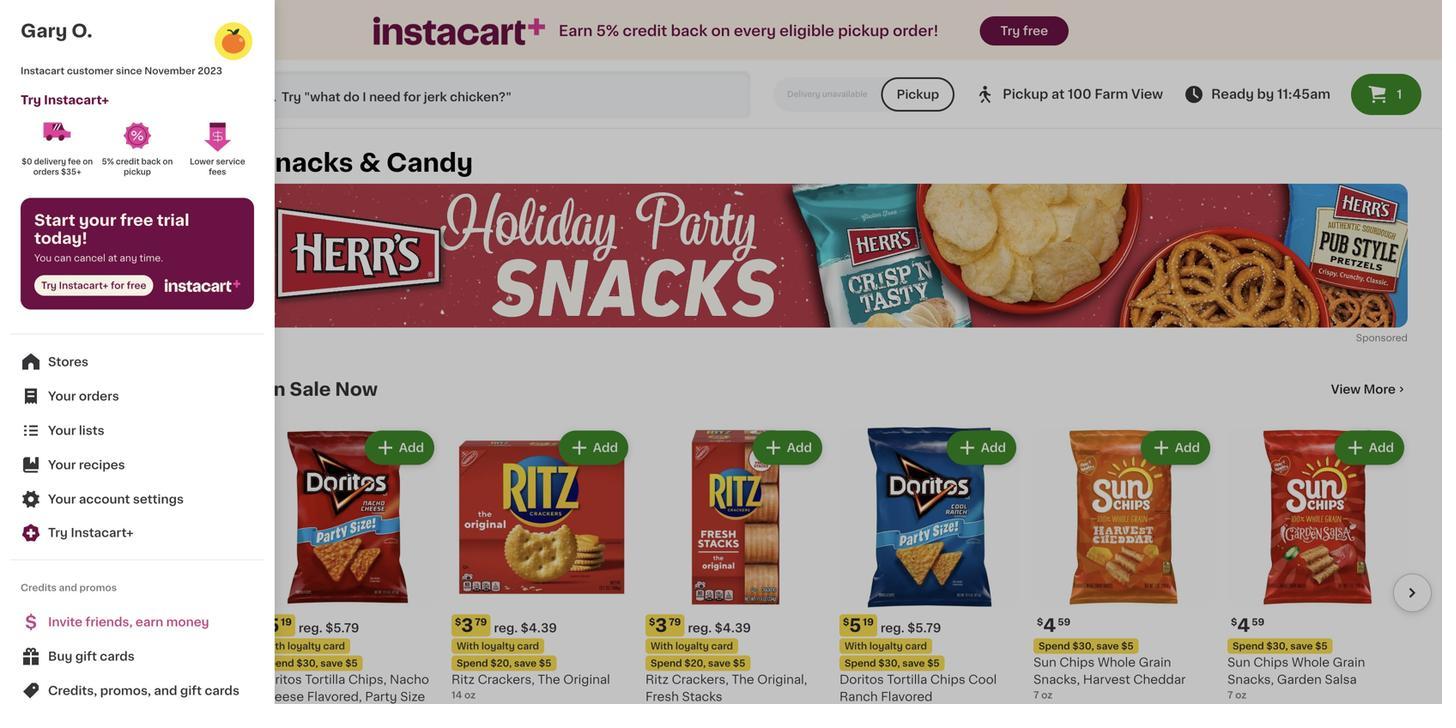 Task type: locate. For each thing, give the bounding box(es) containing it.
3 inside $ 3 79 reg. $4.39 with loyalty card spend $20, save $5 ritz crackers, the original 14 oz
[[462, 617, 473, 635]]

6 add button from the left
[[1337, 432, 1403, 463]]

2 $5.79 from the left
[[908, 622, 942, 634]]

chips,
[[349, 674, 387, 686]]

sun
[[1034, 657, 1057, 669], [1228, 657, 1251, 669]]

whole inside sun chips whole grain snacks, harvest cheddar 7 oz
[[1098, 657, 1136, 669]]

$0
[[22, 158, 32, 166]]

$0 delivery fee on orders $35+
[[22, 158, 95, 176]]

2 crackers, from the left
[[672, 674, 729, 686]]

spend up 14
[[457, 659, 488, 668]]

view right farm
[[1132, 88, 1164, 100]]

with for ranch
[[845, 642, 868, 651]]

0 horizontal spatial and
[[59, 583, 77, 593]]

1 horizontal spatial view
[[1332, 383, 1362, 396]]

produce
[[21, 148, 73, 160]]

snacks, inside sun chips whole grain snacks, garden salsa 7 oz
[[1228, 674, 1275, 686]]

5 inside '$ 5 19 reg. $5.79 with loyalty card spend $30, save $5 doritos tortilla chips cool ranch flavored'
[[850, 617, 862, 635]]

cancel
[[74, 253, 106, 263]]

2 card from the left
[[517, 642, 539, 651]]

$30, up "flavored"
[[879, 659, 901, 668]]

$20, inside "$ 3 79 reg. $4.39 with loyalty card spend $20, save $5 ritz crackers, the original, fresh stacks"
[[685, 659, 706, 668]]

0 horizontal spatial candy
[[81, 278, 122, 290]]

snacks, left harvest
[[1034, 674, 1081, 686]]

59 for sun chips whole grain snacks, harvest cheddar
[[1058, 618, 1071, 627]]

1 the from the left
[[538, 674, 561, 686]]

ranch
[[840, 691, 878, 703]]

79 inside $ 3 79 reg. $4.39 with loyalty card spend $20, save $5 ritz crackers, the original 14 oz
[[475, 618, 487, 627]]

chips inside '$ 5 19 reg. $5.79 with loyalty card spend $30, save $5 doritos tortilla chips cool ranch flavored'
[[931, 674, 966, 686]]

14
[[452, 691, 462, 700]]

pickup down order!
[[897, 88, 940, 100]]

1 vertical spatial credit
[[116, 158, 140, 166]]

card for ranch
[[906, 642, 928, 651]]

0 horizontal spatial 5
[[267, 617, 279, 635]]

fruit up buy
[[31, 637, 58, 649]]

5% up "dairy & eggs" "link" at the top of page
[[102, 158, 114, 166]]

0 horizontal spatial grain
[[1139, 657, 1172, 669]]

card inside $ 3 79 reg. $4.39 with loyalty card spend $20, save $5 ritz crackers, the original 14 oz
[[517, 642, 539, 651]]

& for meat & seafood link
[[55, 246, 65, 258]]

spend $30, save $5 for harvest
[[1039, 642, 1134, 651]]

meat & seafood
[[21, 246, 120, 258]]

$4.39 for original,
[[715, 622, 751, 634]]

instacart+ down cancel
[[59, 281, 108, 290]]

5 product group from the left
[[1034, 427, 1214, 704]]

0 horizontal spatial view
[[1132, 88, 1164, 100]]

farm
[[1095, 88, 1129, 100]]

reg.
[[299, 622, 323, 634], [494, 622, 518, 634], [688, 622, 712, 634], [881, 622, 905, 634]]

snacks & candy inside 'link'
[[21, 278, 122, 290]]

try instacart+ link
[[10, 517, 265, 549]]

0 horizontal spatial gift
[[75, 651, 97, 663]]

79 for stacks
[[669, 618, 681, 627]]

0 vertical spatial snacks & candy
[[258, 151, 473, 175]]

higher than in-store prices link
[[39, 206, 180, 220]]

free right the for
[[127, 281, 147, 290]]

more down credits
[[31, 605, 62, 617]]

instacart+
[[44, 94, 109, 106], [59, 281, 108, 290], [71, 527, 134, 539]]

your up dried at the left bottom of the page
[[48, 493, 76, 505]]

2 snacks, from the left
[[1228, 674, 1275, 686]]

1 vertical spatial free
[[120, 213, 153, 228]]

doritos up cheese
[[258, 674, 302, 686]]

0 horizontal spatial $ 4 59
[[1038, 617, 1071, 635]]

with loyalty card price $3.79. original price $4.39. element up original
[[452, 615, 632, 637]]

spend up cheese
[[263, 659, 294, 668]]

sale
[[290, 380, 331, 399]]

add for sun chips whole grain snacks, garden salsa
[[1370, 442, 1395, 454]]

add button for ritz crackers, the original
[[561, 432, 627, 463]]

$30, inside 5 19 reg. $5.79 with loyalty card spend $30, save $5 doritos tortilla chips, nacho cheese flavored, party size
[[297, 659, 318, 668]]

service type group
[[774, 77, 955, 112]]

3 card from the left
[[712, 642, 734, 651]]

5% right earn
[[597, 24, 620, 38]]

orders down delivery
[[33, 168, 59, 176]]

product group
[[258, 427, 438, 704], [452, 427, 632, 704], [646, 427, 826, 704], [840, 427, 1020, 704], [1034, 427, 1214, 704], [1228, 427, 1409, 704]]

1 loyalty from the left
[[288, 642, 321, 651]]

0 horizontal spatial the
[[538, 674, 561, 686]]

spend up ranch
[[845, 659, 877, 668]]

crackers, up 'stacks'
[[672, 674, 729, 686]]

1 horizontal spatial grain
[[1334, 657, 1366, 669]]

1 $ 4 59 from the left
[[1038, 617, 1071, 635]]

more down nsored
[[1364, 383, 1397, 396]]

3 oz from the left
[[1236, 691, 1247, 700]]

0 horizontal spatial 7
[[1034, 691, 1040, 700]]

pretzels
[[98, 670, 146, 682]]

0 vertical spatial 5%
[[597, 24, 620, 38]]

card for 14
[[517, 642, 539, 651]]

loyalty inside 5 19 reg. $5.79 with loyalty card spend $30, save $5 doritos tortilla chips, nacho cheese flavored, party size
[[288, 642, 321, 651]]

1 vertical spatial 5%
[[102, 158, 114, 166]]

0 horizontal spatial oz
[[465, 691, 476, 700]]

every
[[734, 24, 776, 38]]

tortilla
[[305, 674, 346, 686], [888, 674, 928, 686]]

0 vertical spatial instacart+
[[44, 94, 109, 106]]

5 up cheese
[[267, 617, 279, 635]]

2 with from the left
[[457, 642, 479, 651]]

3 reg. from the left
[[688, 622, 712, 634]]

prices
[[139, 208, 170, 218]]

add button for ritz crackers, the original, fresh stacks
[[755, 432, 821, 463]]

2 whole from the left
[[1292, 657, 1331, 669]]

2 grain from the left
[[1334, 657, 1366, 669]]

0 horizontal spatial ritz
[[452, 674, 475, 686]]

$ 3 79 reg. $4.39 with loyalty card spend $20, save $5 ritz crackers, the original, fresh stacks
[[646, 617, 808, 703]]

reg. for 14
[[494, 622, 518, 634]]

save inside 5 19 reg. $5.79 with loyalty card spend $30, save $5 doritos tortilla chips, nacho cheese flavored, party size
[[321, 659, 343, 668]]

invite friends, earn money
[[48, 616, 209, 628]]

1 $ from the left
[[455, 618, 462, 627]]

card inside "$ 3 79 reg. $4.39 with loyalty card spend $20, save $5 ritz crackers, the original, fresh stacks"
[[712, 642, 734, 651]]

4 loyalty from the left
[[870, 642, 903, 651]]

4 up sun chips whole grain snacks, harvest cheddar 7 oz
[[1044, 617, 1057, 635]]

1 horizontal spatial oz
[[1042, 691, 1053, 700]]

with loyalty card price $5.19. original price $5.79. element up "flavored"
[[840, 615, 1020, 637]]

0 vertical spatial more
[[1364, 383, 1397, 396]]

2 sun from the left
[[1228, 657, 1251, 669]]

ritz inside $ 3 79 reg. $4.39 with loyalty card spend $20, save $5 ritz crackers, the original 14 oz
[[452, 674, 475, 686]]

credit
[[623, 24, 668, 38], [116, 158, 140, 166]]

o.
[[72, 22, 93, 40]]

more inside more snacks link
[[31, 605, 62, 617]]

sun for sun chips whole grain snacks, garden salsa
[[1228, 657, 1251, 669]]

dips link
[[10, 562, 209, 594]]

2 79 from the left
[[669, 618, 681, 627]]

orders
[[33, 168, 59, 176], [79, 390, 119, 402]]

add button for doritos tortilla chips cool ranch flavored
[[949, 432, 1015, 463]]

1 vertical spatial instacart+
[[59, 281, 108, 290]]

card inside '$ 5 19 reg. $5.79 with loyalty card spend $30, save $5 doritos tortilla chips cool ranch flavored'
[[906, 642, 928, 651]]

$ 4 59
[[1038, 617, 1071, 635], [1232, 617, 1265, 635]]

0 horizontal spatial sun
[[1034, 657, 1057, 669]]

0 vertical spatial cards
[[100, 651, 135, 663]]

1 sun from the left
[[1034, 657, 1057, 669]]

2 reg. from the left
[[494, 622, 518, 634]]

add for doritos tortilla chips, nacho cheese flavored, party size
[[399, 442, 424, 454]]

2 oz from the left
[[1042, 691, 1053, 700]]

tortilla inside 5 19 reg. $5.79 with loyalty card spend $30, save $5 doritos tortilla chips, nacho cheese flavored, party size
[[305, 674, 346, 686]]

2 5 from the left
[[850, 617, 862, 635]]

0 horizontal spatial credit
[[116, 158, 140, 166]]

snacks right service
[[258, 151, 354, 175]]

2 $20, from the left
[[685, 659, 706, 668]]

on left every
[[712, 24, 731, 38]]

$30, inside '$ 5 19 reg. $5.79 with loyalty card spend $30, save $5 doritos tortilla chips cool ranch flavored'
[[879, 659, 901, 668]]

chips down dried at the left bottom of the page
[[31, 539, 66, 551]]

tortilla inside '$ 5 19 reg. $5.79 with loyalty card spend $30, save $5 doritos tortilla chips cool ranch flavored'
[[888, 674, 928, 686]]

1 spend $30, save $5 from the left
[[1039, 642, 1134, 651]]

original,
[[758, 674, 808, 686]]

the left original,
[[732, 674, 755, 686]]

0 vertical spatial back
[[671, 24, 708, 38]]

cups
[[61, 637, 93, 649]]

1 horizontal spatial snacks,
[[1228, 674, 1275, 686]]

$4.39 inside "$ 3 79 reg. $4.39 with loyalty card spend $20, save $5 ritz crackers, the original, fresh stacks"
[[715, 622, 751, 634]]

4 add button from the left
[[949, 432, 1015, 463]]

1 horizontal spatial $4.39
[[715, 622, 751, 634]]

4 for sun chips whole grain snacks, garden salsa
[[1238, 617, 1251, 635]]

chips
[[31, 539, 66, 551], [1060, 657, 1095, 669], [1254, 657, 1289, 669], [931, 674, 966, 686]]

credit up "dairy & eggs" "link" at the top of page
[[116, 158, 140, 166]]

7 for sun chips whole grain snacks, harvest cheddar
[[1034, 691, 1040, 700]]

0 horizontal spatial snacks,
[[1034, 674, 1081, 686]]

0 horizontal spatial pickup
[[124, 168, 151, 176]]

1 with loyalty card price $3.79. original price $4.39. element from the left
[[452, 615, 632, 637]]

4 reg. from the left
[[881, 622, 905, 634]]

oz inside sun chips whole grain snacks, garden salsa 7 oz
[[1236, 691, 1247, 700]]

grain inside sun chips whole grain snacks, harvest cheddar 7 oz
[[1139, 657, 1172, 669]]

1 horizontal spatial snacks & candy
[[258, 151, 473, 175]]

wegmans logo image
[[93, 149, 126, 182]]

0 horizontal spatial back
[[141, 158, 161, 166]]

1 5 from the left
[[267, 617, 279, 635]]

can
[[54, 253, 72, 263]]

& for "dairy & eggs" "link" at the top of page
[[57, 180, 67, 192]]

$30, up cheese
[[297, 659, 318, 668]]

1 product group from the left
[[258, 427, 438, 704]]

2 19 from the left
[[863, 618, 874, 627]]

0 horizontal spatial snacks & candy
[[21, 278, 122, 290]]

pickup left 100
[[1003, 88, 1049, 100]]

spend $30, save $5
[[1039, 642, 1134, 651], [1233, 642, 1328, 651]]

the
[[538, 674, 561, 686], [732, 674, 755, 686]]

tortilla up "flavored"
[[888, 674, 928, 686]]

2 $ 4 59 from the left
[[1232, 617, 1265, 635]]

& for pudding & gelatin link
[[84, 344, 94, 356]]

at inside popup button
[[1052, 88, 1065, 100]]

$5
[[1122, 642, 1134, 651], [1316, 642, 1328, 651], [345, 659, 358, 668], [539, 659, 552, 668], [733, 659, 746, 668], [928, 659, 940, 668]]

19 up cheese
[[281, 618, 292, 627]]

back left every
[[671, 24, 708, 38]]

spend up sun chips whole grain snacks, harvest cheddar 7 oz
[[1039, 642, 1071, 651]]

3 up fresh
[[656, 617, 668, 635]]

1 vertical spatial snacks & candy
[[21, 278, 122, 290]]

recipes
[[79, 459, 125, 471]]

with up 14
[[457, 642, 479, 651]]

5 add button from the left
[[1143, 432, 1209, 463]]

chips up garden
[[1254, 657, 1289, 669]]

at left 100
[[1052, 88, 1065, 100]]

with inside "$ 3 79 reg. $4.39 with loyalty card spend $20, save $5 ritz crackers, the original, fresh stacks"
[[651, 642, 674, 651]]

grain inside sun chips whole grain snacks, garden salsa 7 oz
[[1334, 657, 1366, 669]]

$5 inside 5 19 reg. $5.79 with loyalty card spend $30, save $5 doritos tortilla chips, nacho cheese flavored, party size
[[345, 659, 358, 668]]

and
[[59, 583, 77, 593], [154, 685, 177, 697]]

0 horizontal spatial $5.79
[[326, 622, 359, 634]]

your recipes
[[48, 459, 125, 471]]

1 vertical spatial at
[[108, 253, 117, 263]]

oz inside sun chips whole grain snacks, harvest cheddar 7 oz
[[1042, 691, 1053, 700]]

cheddar
[[1134, 674, 1186, 686]]

0 horizontal spatial 19
[[281, 618, 292, 627]]

1 horizontal spatial tortilla
[[888, 674, 928, 686]]

view more link
[[1332, 381, 1409, 398]]

snacks down settings
[[140, 507, 184, 519]]

doritos inside 5 19 reg. $5.79 with loyalty card spend $30, save $5 doritos tortilla chips, nacho cheese flavored, party size
[[258, 674, 302, 686]]

crackers, inside $ 3 79 reg. $4.39 with loyalty card spend $20, save $5 ritz crackers, the original 14 oz
[[478, 674, 535, 686]]

try instacart+ down 'dried fruit & fruit snacks'
[[48, 527, 134, 539]]

0 horizontal spatial more
[[31, 605, 62, 617]]

instacart logo image
[[58, 84, 161, 105]]

$5.79 up chips,
[[326, 622, 359, 634]]

2 spend $30, save $5 from the left
[[1233, 642, 1328, 651]]

gift down cups
[[75, 651, 97, 663]]

with loyalty card price $3.79. original price $4.39. element for ritz crackers, the original, fresh stacks
[[646, 615, 826, 637]]

sun inside sun chips whole grain snacks, harvest cheddar 7 oz
[[1034, 657, 1057, 669]]

2 59 from the left
[[1252, 618, 1265, 627]]

your
[[79, 213, 117, 228]]

7
[[1034, 691, 1040, 700], [1228, 691, 1234, 700]]

1 horizontal spatial pickup
[[1003, 88, 1049, 100]]

start
[[34, 213, 75, 228]]

loyalty inside $ 3 79 reg. $4.39 with loyalty card spend $20, save $5 ritz crackers, the original 14 oz
[[482, 642, 515, 651]]

1 horizontal spatial $ 4 59
[[1232, 617, 1265, 635]]

on inside 5% credit back on pickup
[[163, 158, 173, 166]]

7 inside sun chips whole grain snacks, garden salsa 7 oz
[[1228, 691, 1234, 700]]

your orders
[[48, 390, 119, 402]]

ritz for 14
[[452, 674, 475, 686]]

2 horizontal spatial oz
[[1236, 691, 1247, 700]]

to
[[135, 243, 145, 252]]

on inside $0 delivery fee on orders $35+
[[83, 158, 93, 166]]

spend $30, save $5 up harvest
[[1039, 642, 1134, 651]]

1 horizontal spatial sun
[[1228, 657, 1251, 669]]

chips inside sun chips whole grain snacks, harvest cheddar 7 oz
[[1060, 657, 1095, 669]]

orders inside $0 delivery fee on orders $35+
[[33, 168, 59, 176]]

59 up sun chips whole grain snacks, harvest cheddar 7 oz
[[1058, 618, 1071, 627]]

0 horizontal spatial tortilla
[[305, 674, 346, 686]]

79 inside "$ 3 79 reg. $4.39 with loyalty card spend $20, save $5 ritz crackers, the original, fresh stacks"
[[669, 618, 681, 627]]

1 horizontal spatial $5.79
[[908, 622, 942, 634]]

0 horizontal spatial pickup
[[897, 88, 940, 100]]

fruit down account
[[67, 507, 94, 519]]

1 vertical spatial and
[[154, 685, 177, 697]]

1 tortilla from the left
[[305, 674, 346, 686]]

cards left cheese
[[205, 685, 240, 697]]

1 horizontal spatial 3
[[656, 617, 668, 635]]

your for your lists
[[48, 425, 76, 437]]

reg. for fresh
[[688, 622, 712, 634]]

gift down buy gift cards link
[[180, 685, 202, 697]]

1 3 from the left
[[462, 617, 473, 635]]

save
[[148, 243, 170, 252], [1097, 642, 1120, 651], [1291, 642, 1314, 651], [321, 659, 343, 668], [514, 659, 537, 668], [709, 659, 731, 668], [903, 659, 926, 668]]

$5.79 up "flavored"
[[908, 622, 942, 634]]

1 with loyalty card price $5.19. original price $5.79. element from the left
[[258, 615, 438, 637]]

0 horizontal spatial spend $30, save $5
[[1039, 642, 1134, 651]]

2 7 from the left
[[1228, 691, 1234, 700]]

3 your from the top
[[48, 459, 76, 471]]

doritos inside '$ 5 19 reg. $5.79 with loyalty card spend $30, save $5 doritos tortilla chips cool ranch flavored'
[[840, 674, 884, 686]]

$20, inside $ 3 79 reg. $4.39 with loyalty card spend $20, save $5 ritz crackers, the original 14 oz
[[491, 659, 512, 668]]

with loyalty card price $3.79. original price $4.39. element
[[452, 615, 632, 637], [646, 615, 826, 637]]

$4.39
[[521, 622, 557, 634], [715, 622, 751, 634]]

reg. inside '$ 5 19 reg. $5.79 with loyalty card spend $30, save $5 doritos tortilla chips cool ranch flavored'
[[881, 622, 905, 634]]

1 vertical spatial orders
[[79, 390, 119, 402]]

1 card from the left
[[323, 642, 345, 651]]

with up cheese
[[263, 642, 285, 651]]

snacks, left garden
[[1228, 674, 1275, 686]]

try instacart+ image
[[21, 523, 41, 543]]

the inside $ 3 79 reg. $4.39 with loyalty card spend $20, save $5 ritz crackers, the original 14 oz
[[538, 674, 561, 686]]

chips left cool
[[931, 674, 966, 686]]

save inside "$ 3 79 reg. $4.39 with loyalty card spend $20, save $5 ritz crackers, the original, fresh stacks"
[[709, 659, 731, 668]]

1 19 from the left
[[281, 618, 292, 627]]

1 horizontal spatial with loyalty card price $5.19. original price $5.79. element
[[840, 615, 1020, 637]]

2 with loyalty card price $5.19. original price $5.79. element from the left
[[840, 615, 1020, 637]]

1 horizontal spatial fruit
[[67, 507, 94, 519]]

whole for harvest
[[1098, 657, 1136, 669]]

2 $4.39 from the left
[[715, 622, 751, 634]]

1 add button from the left
[[367, 432, 433, 463]]

19 up ranch
[[863, 618, 874, 627]]

your down cookies
[[48, 390, 76, 402]]

0 horizontal spatial 5%
[[102, 158, 114, 166]]

1 horizontal spatial 7
[[1228, 691, 1234, 700]]

1 vertical spatial more
[[31, 605, 62, 617]]

0 horizontal spatial 3
[[462, 617, 473, 635]]

gelatin
[[97, 344, 140, 356]]

add shoppers club to save
[[39, 243, 170, 252]]

ritz up 14
[[452, 674, 475, 686]]

1 grain from the left
[[1139, 657, 1172, 669]]

1 horizontal spatial $20,
[[685, 659, 706, 668]]

1 vertical spatial try instacart+
[[48, 527, 134, 539]]

candy inside 'link'
[[81, 278, 122, 290]]

19
[[281, 618, 292, 627], [863, 618, 874, 627]]

1 horizontal spatial 19
[[863, 618, 874, 627]]

0 vertical spatial orders
[[33, 168, 59, 176]]

1 vertical spatial back
[[141, 158, 161, 166]]

reg. inside "$ 3 79 reg. $4.39 with loyalty card spend $20, save $5 ritz crackers, the original, fresh stacks"
[[688, 622, 712, 634]]

2 ritz from the left
[[646, 674, 669, 686]]

5% inside 5% credit back on pickup
[[102, 158, 114, 166]]

candy
[[387, 151, 473, 175], [81, 278, 122, 290]]

your left the lists at the bottom left
[[48, 425, 76, 437]]

1 59 from the left
[[1058, 618, 1071, 627]]

reg. inside 5 19 reg. $5.79 with loyalty card spend $30, save $5 doritos tortilla chips, nacho cheese flavored, party size
[[299, 622, 323, 634]]

&
[[359, 151, 381, 175], [57, 180, 67, 192], [55, 246, 65, 258], [68, 278, 78, 290], [84, 344, 94, 356], [83, 376, 93, 388], [97, 507, 107, 519], [96, 637, 106, 649], [85, 670, 95, 682]]

1 reg. from the left
[[299, 622, 323, 634]]

card inside 5 19 reg. $5.79 with loyalty card spend $30, save $5 doritos tortilla chips, nacho cheese flavored, party size
[[323, 642, 345, 651]]

3
[[462, 617, 473, 635], [656, 617, 668, 635]]

sun inside sun chips whole grain snacks, garden salsa 7 oz
[[1228, 657, 1251, 669]]

$20,
[[491, 659, 512, 668], [685, 659, 706, 668]]

orders down cookies & sweet treats
[[79, 390, 119, 402]]

with loyalty card price $5.19. original price $5.79. element up chips,
[[258, 615, 438, 637]]

spend up fresh
[[651, 659, 683, 668]]

$4.39 inside $ 3 79 reg. $4.39 with loyalty card spend $20, save $5 ritz crackers, the original 14 oz
[[521, 622, 557, 634]]

$ 4 59 for sun chips whole grain snacks, harvest cheddar
[[1038, 617, 1071, 635]]

crackers, inside "$ 3 79 reg. $4.39 with loyalty card spend $20, save $5 ritz crackers, the original, fresh stacks"
[[672, 674, 729, 686]]

4 card from the left
[[906, 642, 928, 651]]

1 horizontal spatial 5
[[850, 617, 862, 635]]

snacks
[[258, 151, 354, 175], [21, 278, 66, 290], [140, 507, 184, 519], [65, 605, 109, 617]]

view down spo at the top right of page
[[1332, 383, 1362, 396]]

1 crackers, from the left
[[478, 674, 535, 686]]

5 up ranch
[[850, 617, 862, 635]]

sun chips whole grain snacks, garden salsa 7 oz
[[1228, 657, 1366, 700]]

3 loyalty from the left
[[676, 642, 709, 651]]

$ inside '$ 5 19 reg. $5.79 with loyalty card spend $30, save $5 doritos tortilla chips cool ranch flavored'
[[843, 618, 850, 627]]

$ 4 59 up sun chips whole grain snacks, harvest cheddar 7 oz
[[1038, 617, 1071, 635]]

2 4 from the left
[[1238, 617, 1251, 635]]

ritz up fresh
[[646, 674, 669, 686]]

back right wegmans logo at the left
[[141, 158, 161, 166]]

0 horizontal spatial with loyalty card price $3.79. original price $4.39. element
[[452, 615, 632, 637]]

with up fresh
[[651, 642, 674, 651]]

doritos up ranch
[[840, 674, 884, 686]]

79 for oz
[[475, 618, 487, 627]]

1 7 from the left
[[1034, 691, 1040, 700]]

the left original
[[538, 674, 561, 686]]

1 horizontal spatial on
[[163, 158, 173, 166]]

2 vertical spatial instacart+
[[71, 527, 134, 539]]

0 horizontal spatial $20,
[[491, 659, 512, 668]]

$5.79 inside 5 19 reg. $5.79 with loyalty card spend $30, save $5 doritos tortilla chips, nacho cheese flavored, party size
[[326, 622, 359, 634]]

oz
[[465, 691, 476, 700], [1042, 691, 1053, 700], [1236, 691, 1247, 700]]

pudding & gelatin
[[31, 344, 140, 356]]

on left lower
[[163, 158, 173, 166]]

and right promos,
[[154, 685, 177, 697]]

item carousel region
[[258, 420, 1433, 704]]

popcorn & pretzels link
[[10, 660, 209, 692]]

1 vertical spatial candy
[[81, 278, 122, 290]]

& inside "link"
[[57, 180, 67, 192]]

crackers, left original
[[478, 674, 535, 686]]

& inside 'link'
[[68, 278, 78, 290]]

try instacart+ up recipes
[[21, 94, 109, 106]]

2 the from the left
[[732, 674, 755, 686]]

2 add button from the left
[[561, 432, 627, 463]]

$ for fresh
[[649, 618, 656, 627]]

19 inside '$ 5 19 reg. $5.79 with loyalty card spend $30, save $5 doritos tortilla chips cool ranch flavored'
[[863, 618, 874, 627]]

2 loyalty from the left
[[482, 642, 515, 651]]

1 horizontal spatial more
[[1364, 383, 1397, 396]]

with up ranch
[[845, 642, 868, 651]]

2 horizontal spatial on
[[712, 24, 731, 38]]

1 $4.39 from the left
[[521, 622, 557, 634]]

1 horizontal spatial 79
[[669, 618, 681, 627]]

free up to
[[120, 213, 153, 228]]

and up more snacks
[[59, 583, 77, 593]]

1 horizontal spatial crackers,
[[672, 674, 729, 686]]

cookies & sweet treats link
[[10, 366, 209, 399]]

0 horizontal spatial $4.39
[[521, 622, 557, 634]]

0 horizontal spatial doritos
[[258, 674, 302, 686]]

$ inside $ 3 79 reg. $4.39 with loyalty card spend $20, save $5 ritz crackers, the original 14 oz
[[455, 618, 462, 627]]

delivery
[[34, 158, 66, 166]]

loyalty inside "$ 3 79 reg. $4.39 with loyalty card spend $20, save $5 ritz crackers, the original, fresh stacks"
[[676, 642, 709, 651]]

& for "cookies & sweet treats" link
[[83, 376, 93, 388]]

free up pickup at 100 farm view popup button
[[1024, 25, 1049, 37]]

1 horizontal spatial gift
[[180, 685, 202, 697]]

whole up garden
[[1292, 657, 1331, 669]]

customer
[[67, 66, 114, 76]]

1 vertical spatial pickup
[[124, 168, 151, 176]]

3 up 14
[[462, 617, 473, 635]]

pickup
[[1003, 88, 1049, 100], [897, 88, 940, 100]]

sun for sun chips whole grain snacks, harvest cheddar
[[1034, 657, 1057, 669]]

add button for doritos tortilla chips, nacho cheese flavored, party size
[[367, 432, 433, 463]]

with
[[263, 642, 285, 651], [457, 642, 479, 651], [651, 642, 674, 651], [845, 642, 868, 651]]

$ 4 59 up sun chips whole grain snacks, garden salsa 7 oz
[[1232, 617, 1265, 635]]

credit right earn
[[623, 24, 668, 38]]

4 with from the left
[[845, 642, 868, 651]]

3 $ from the left
[[843, 618, 850, 627]]

1 $20, from the left
[[491, 659, 512, 668]]

1 horizontal spatial with loyalty card price $3.79. original price $4.39. element
[[646, 615, 826, 637]]

the inside "$ 3 79 reg. $4.39 with loyalty card spend $20, save $5 ritz crackers, the original, fresh stacks"
[[732, 674, 755, 686]]

with loyalty card price $5.19. original price $5.79. element
[[258, 615, 438, 637], [840, 615, 1020, 637]]

5 inside 5 19 reg. $5.79 with loyalty card spend $30, save $5 doritos tortilla chips, nacho cheese flavored, party size
[[267, 617, 279, 635]]

snacks down you in the top left of the page
[[21, 278, 66, 290]]

with inside $ 3 79 reg. $4.39 with loyalty card spend $20, save $5 ritz crackers, the original 14 oz
[[457, 642, 479, 651]]

1 horizontal spatial 5%
[[597, 24, 620, 38]]

0 horizontal spatial on
[[83, 158, 93, 166]]

1 your from the top
[[48, 390, 76, 402]]

lower service fees
[[190, 158, 247, 176]]

1 oz from the left
[[465, 691, 476, 700]]

with loyalty card price $3.79. original price $4.39. element up original,
[[646, 615, 826, 637]]

whole inside sun chips whole grain snacks, garden salsa 7 oz
[[1292, 657, 1331, 669]]

0 horizontal spatial 4
[[1044, 617, 1057, 635]]

popcorn & pretzels
[[31, 670, 146, 682]]

on right fee
[[83, 158, 93, 166]]

3 add button from the left
[[755, 432, 821, 463]]

invite friends, earn money link
[[10, 605, 265, 639]]

pickup inside popup button
[[1003, 88, 1049, 100]]

100% satisfaction guarantee button
[[27, 220, 192, 237]]

0 horizontal spatial 59
[[1058, 618, 1071, 627]]

chips link
[[10, 529, 209, 562]]

your orders link
[[10, 379, 265, 414]]

save inside '$ 5 19 reg. $5.79 with loyalty card spend $30, save $5 doritos tortilla chips cool ranch flavored'
[[903, 659, 926, 668]]

2 3 from the left
[[656, 617, 668, 635]]

spend inside "$ 3 79 reg. $4.39 with loyalty card spend $20, save $5 ritz crackers, the original, fresh stacks"
[[651, 659, 683, 668]]

tortilla up flavored,
[[305, 674, 346, 686]]

your down your lists
[[48, 459, 76, 471]]

1 $5.79 from the left
[[326, 622, 359, 634]]

2 doritos from the left
[[840, 674, 884, 686]]

$4.39 for original
[[521, 622, 557, 634]]

on
[[712, 24, 731, 38], [83, 158, 93, 166], [163, 158, 173, 166]]

instacart+ for you can cancel at any time.
[[59, 281, 108, 290]]

reg. inside $ 3 79 reg. $4.39 with loyalty card spend $20, save $5 ritz crackers, the original 14 oz
[[494, 622, 518, 634]]

2 your from the top
[[48, 425, 76, 437]]

grain up salsa
[[1334, 657, 1366, 669]]

3 inside "$ 3 79 reg. $4.39 with loyalty card spend $20, save $5 ritz crackers, the original, fresh stacks"
[[656, 617, 668, 635]]

eggs
[[70, 180, 101, 192]]

chips up harvest
[[1060, 657, 1095, 669]]

snacks, inside sun chips whole grain snacks, harvest cheddar 7 oz
[[1034, 674, 1081, 686]]

0 horizontal spatial orders
[[33, 168, 59, 176]]

0 vertical spatial credit
[[623, 24, 668, 38]]

ritz inside "$ 3 79 reg. $4.39 with loyalty card spend $20, save $5 ritz crackers, the original, fresh stacks"
[[646, 674, 669, 686]]

1 horizontal spatial at
[[1052, 88, 1065, 100]]

fruit down your account settings
[[110, 507, 137, 519]]

59 up sun chips whole grain snacks, garden salsa 7 oz
[[1252, 618, 1265, 627]]

1 snacks, from the left
[[1034, 674, 1081, 686]]

friends,
[[85, 616, 133, 628]]

2 with loyalty card price $3.79. original price $4.39. element from the left
[[646, 615, 826, 637]]

add for sun chips whole grain snacks, harvest cheddar
[[1176, 442, 1201, 454]]

applesauce
[[109, 637, 180, 649]]

at down add shoppers club to save
[[108, 253, 117, 263]]

1 4 from the left
[[1044, 617, 1057, 635]]

instacart+ down customer
[[44, 94, 109, 106]]

0 horizontal spatial at
[[108, 253, 117, 263]]

7 inside sun chips whole grain snacks, harvest cheddar 7 oz
[[1034, 691, 1040, 700]]

2 $ from the left
[[649, 618, 656, 627]]

spend $30, save $5 up sun chips whole grain snacks, garden salsa 7 oz
[[1233, 642, 1328, 651]]

grain up cheddar
[[1139, 657, 1172, 669]]

4 for sun chips whole grain snacks, harvest cheddar
[[1044, 617, 1057, 635]]

2 tortilla from the left
[[888, 674, 928, 686]]

7 for sun chips whole grain snacks, garden salsa
[[1228, 691, 1234, 700]]

loyalty inside '$ 5 19 reg. $5.79 with loyalty card spend $30, save $5 doritos tortilla chips cool ranch flavored'
[[870, 642, 903, 651]]

with inside '$ 5 19 reg. $5.79 with loyalty card spend $30, save $5 doritos tortilla chips cool ranch flavored'
[[845, 642, 868, 651]]

recipes
[[21, 115, 71, 127]]

1 with from the left
[[263, 642, 285, 651]]

4 your from the top
[[48, 493, 76, 505]]

1 whole from the left
[[1098, 657, 1136, 669]]

your lists link
[[10, 414, 265, 448]]

1 doritos from the left
[[258, 674, 302, 686]]

1 horizontal spatial the
[[732, 674, 755, 686]]

cards down fruit cups & applesauce
[[100, 651, 135, 663]]

0 vertical spatial and
[[59, 583, 77, 593]]

$ inside "$ 3 79 reg. $4.39 with loyalty card spend $20, save $5 ritz crackers, the original, fresh stacks"
[[649, 618, 656, 627]]

1 ritz from the left
[[452, 674, 475, 686]]

snacks & candy
[[258, 151, 473, 175], [21, 278, 122, 290]]

gary
[[21, 22, 67, 40]]

4 up sun chips whole grain snacks, garden salsa 7 oz
[[1238, 617, 1251, 635]]

3 with from the left
[[651, 642, 674, 651]]

0 horizontal spatial whole
[[1098, 657, 1136, 669]]

ready
[[1212, 88, 1255, 100]]

0 horizontal spatial 79
[[475, 618, 487, 627]]

None search field
[[246, 70, 752, 119]]

sweet
[[96, 376, 134, 388]]

instacart+ down 'dried fruit & fruit snacks'
[[71, 527, 134, 539]]

whole up harvest
[[1098, 657, 1136, 669]]

$30, up sun chips whole grain snacks, garden salsa 7 oz
[[1267, 642, 1289, 651]]

pickup inside button
[[897, 88, 940, 100]]

1 79 from the left
[[475, 618, 487, 627]]

0 horizontal spatial crackers,
[[478, 674, 535, 686]]



Task type: vqa. For each thing, say whether or not it's contained in the screenshot.
$20, to the left
yes



Task type: describe. For each thing, give the bounding box(es) containing it.
spend up sun chips whole grain snacks, garden salsa 7 oz
[[1233, 642, 1265, 651]]

pudding
[[31, 344, 81, 356]]

original
[[564, 674, 610, 686]]

11:45am
[[1278, 88, 1331, 100]]

order!
[[893, 24, 939, 38]]

pickup at 100 farm view button
[[976, 70, 1164, 119]]

crackers, for stacks
[[672, 674, 729, 686]]

treats
[[137, 376, 174, 388]]

the for original,
[[732, 674, 755, 686]]

& for snacks & candy 'link'
[[68, 278, 78, 290]]

4 product group from the left
[[840, 427, 1020, 704]]

save inside add shoppers club to save link
[[148, 243, 170, 252]]

1 horizontal spatial back
[[671, 24, 708, 38]]

$5 inside $ 3 79 reg. $4.39 with loyalty card spend $20, save $5 ritz crackers, the original 14 oz
[[539, 659, 552, 668]]

1 horizontal spatial credit
[[623, 24, 668, 38]]

$5.79 inside '$ 5 19 reg. $5.79 with loyalty card spend $30, save $5 doritos tortilla chips cool ranch flavored'
[[908, 622, 942, 634]]

oz for sun chips whole grain snacks, garden salsa
[[1236, 691, 1247, 700]]

buy
[[48, 651, 72, 663]]

$5 inside "$ 3 79 reg. $4.39 with loyalty card spend $20, save $5 ritz crackers, the original, fresh stacks"
[[733, 659, 746, 668]]

add button for sun chips whole grain snacks, garden salsa
[[1337, 432, 1403, 463]]

cookies
[[31, 376, 80, 388]]

credits, promos, and gift cards link
[[10, 674, 265, 704]]

flavored
[[881, 691, 933, 703]]

gary o. image
[[213, 21, 254, 62]]

your recipes link
[[10, 448, 265, 482]]

with for 14
[[457, 642, 479, 651]]

5 19 reg. $5.79 with loyalty card spend $30, save $5 doritos tortilla chips, nacho cheese flavored, party size
[[258, 617, 429, 703]]

fee
[[68, 158, 81, 166]]

2 product group from the left
[[452, 427, 632, 704]]

wegmans link
[[79, 149, 140, 203]]

snacks, for sun chips whole grain snacks, harvest cheddar
[[1034, 674, 1081, 686]]

salsa
[[1326, 674, 1358, 686]]

loyalty for fresh
[[676, 642, 709, 651]]

at inside 'start your free trial today! you can cancel at any time.'
[[108, 253, 117, 263]]

1 vertical spatial cards
[[205, 685, 240, 697]]

1 vertical spatial gift
[[180, 685, 202, 697]]

oz inside $ 3 79 reg. $4.39 with loyalty card spend $20, save $5 ritz crackers, the original 14 oz
[[465, 691, 476, 700]]

snacks & candy link
[[10, 268, 209, 301]]

credits and promos
[[21, 583, 117, 593]]

credit inside 5% credit back on pickup
[[116, 158, 140, 166]]

$ for ranch
[[843, 618, 850, 627]]

fruit cups & applesauce link
[[10, 627, 209, 660]]

more snacks link
[[10, 594, 209, 627]]

100
[[1068, 88, 1092, 100]]

free inside 'start your free trial today! you can cancel at any time.'
[[120, 213, 153, 228]]

earn
[[136, 616, 163, 628]]

credits,
[[48, 685, 97, 697]]

view more
[[1332, 383, 1397, 396]]

view inside popup button
[[1132, 88, 1164, 100]]

eligible
[[780, 24, 835, 38]]

since
[[116, 66, 142, 76]]

seafood
[[68, 246, 120, 258]]

popcorn
[[31, 670, 82, 682]]

dairy & eggs link
[[10, 170, 209, 203]]

0 vertical spatial gift
[[75, 651, 97, 663]]

2 horizontal spatial fruit
[[110, 507, 137, 519]]

$20, for oz
[[491, 659, 512, 668]]

6 product group from the left
[[1228, 427, 1409, 704]]

2023
[[198, 66, 222, 76]]

the for original
[[538, 674, 561, 686]]

grain for cheddar
[[1139, 657, 1172, 669]]

than
[[74, 208, 96, 218]]

reg. for ranch
[[881, 622, 905, 634]]

with for fresh
[[651, 642, 674, 651]]

your account settings link
[[10, 482, 265, 517]]

pickup for pickup at 100 farm view
[[1003, 88, 1049, 100]]

spo
[[1357, 333, 1376, 343]]

on for $0 delivery fee on orders $35+
[[83, 158, 93, 166]]

spend inside $ 3 79 reg. $4.39 with loyalty card spend $20, save $5 ritz crackers, the original 14 oz
[[457, 659, 488, 668]]

harvest
[[1084, 674, 1131, 686]]

instacart plus icon image
[[374, 17, 545, 45]]

0 horizontal spatial cards
[[100, 651, 135, 663]]

settings
[[133, 493, 184, 505]]

lists
[[79, 425, 104, 437]]

1 horizontal spatial orders
[[79, 390, 119, 402]]

spend inside '$ 5 19 reg. $5.79 with loyalty card spend $30, save $5 doritos tortilla chips cool ranch flavored'
[[845, 659, 877, 668]]

on sale now link
[[258, 379, 378, 400]]

1 button
[[1352, 74, 1422, 115]]

$30, up harvest
[[1073, 642, 1095, 651]]

0 vertical spatial free
[[1024, 25, 1049, 37]]

$5 inside '$ 5 19 reg. $5.79 with loyalty card spend $30, save $5 doritos tortilla chips cool ranch flavored'
[[928, 659, 940, 668]]

guarantee
[[132, 225, 182, 235]]

2 vertical spatial free
[[127, 281, 147, 290]]

5 $ from the left
[[1232, 618, 1238, 627]]

chips inside sun chips whole grain snacks, garden salsa 7 oz
[[1254, 657, 1289, 669]]

with loyalty card price $5.19. original price $5.79. element for 19
[[258, 615, 438, 637]]

store
[[112, 208, 137, 218]]

instacart
[[21, 66, 65, 76]]

instacart+ for instacart customer since november 2023
[[44, 94, 109, 106]]

now
[[335, 380, 378, 399]]

november
[[145, 66, 195, 76]]

loyalty for ranch
[[870, 642, 903, 651]]

your lists
[[48, 425, 104, 437]]

instacart plus image
[[165, 279, 240, 292]]

fruit cups & applesauce
[[31, 637, 180, 649]]

spend inside 5 19 reg. $5.79 with loyalty card spend $30, save $5 doritos tortilla chips, nacho cheese flavored, party size
[[263, 659, 294, 668]]

100% satisfaction guarantee
[[44, 225, 182, 235]]

crackers, for oz
[[478, 674, 535, 686]]

0 vertical spatial candy
[[387, 151, 473, 175]]

shoppers
[[61, 243, 108, 252]]

in-
[[99, 208, 112, 218]]

snacks inside 'link'
[[21, 278, 66, 290]]

add shoppers club to save link
[[39, 240, 180, 254]]

pickup inside 5% credit back on pickup
[[124, 168, 151, 176]]

grain for salsa
[[1334, 657, 1366, 669]]

59 for sun chips whole grain snacks, garden salsa
[[1252, 618, 1265, 627]]

$20, for stacks
[[685, 659, 706, 668]]

fees
[[209, 168, 226, 176]]

buy gift cards link
[[10, 639, 265, 674]]

your for your account settings
[[48, 493, 76, 505]]

on sale now
[[258, 380, 378, 399]]

instacart customer since november 2023
[[21, 66, 222, 76]]

• sponsored: remember herr's for you holiday party image
[[258, 184, 1409, 328]]

meat
[[21, 246, 52, 258]]

1 horizontal spatial pickup
[[838, 24, 890, 38]]

you
[[34, 253, 52, 263]]

loyalty for 14
[[482, 642, 515, 651]]

$ 4 59 for sun chips whole grain snacks, garden salsa
[[1232, 617, 1265, 635]]

3 for 14
[[462, 617, 473, 635]]

card for fresh
[[712, 642, 734, 651]]

3 for fresh
[[656, 617, 668, 635]]

fresh
[[646, 691, 679, 703]]

1
[[1398, 88, 1403, 100]]

pickup button
[[882, 77, 955, 112]]

for
[[111, 281, 125, 290]]

stores link
[[10, 345, 265, 379]]

1 vertical spatial view
[[1332, 383, 1362, 396]]

add for doritos tortilla chips cool ranch flavored
[[982, 442, 1007, 454]]

0 vertical spatial try instacart+
[[21, 94, 109, 106]]

whole for garden
[[1292, 657, 1331, 669]]

promos
[[79, 583, 117, 593]]

add button for sun chips whole grain snacks, harvest cheddar
[[1143, 432, 1209, 463]]

save inside $ 3 79 reg. $4.39 with loyalty card spend $20, save $5 ritz crackers, the original 14 oz
[[514, 659, 537, 668]]

$ for 14
[[455, 618, 462, 627]]

with loyalty card price $5.19. original price $5.79. element for 5
[[840, 615, 1020, 637]]

4 $ from the left
[[1038, 618, 1044, 627]]

with inside 5 19 reg. $5.79 with loyalty card spend $30, save $5 doritos tortilla chips, nacho cheese flavored, party size
[[263, 642, 285, 651]]

& for the 'popcorn & pretzels' link
[[85, 670, 95, 682]]

stacks
[[682, 691, 723, 703]]

pickup for pickup
[[897, 88, 940, 100]]

wegmans
[[79, 188, 140, 200]]

add for ritz crackers, the original
[[593, 442, 618, 454]]

0 horizontal spatial fruit
[[31, 637, 58, 649]]

19 inside 5 19 reg. $5.79 with loyalty card spend $30, save $5 doritos tortilla chips, nacho cheese flavored, party size
[[281, 618, 292, 627]]

try instacart+ for free
[[41, 281, 147, 290]]

pickup at 100 farm view
[[1003, 88, 1164, 100]]

your for your recipes
[[48, 459, 76, 471]]

time.
[[140, 253, 163, 263]]

today!
[[34, 231, 87, 246]]

sun chips whole grain snacks, harvest cheddar 7 oz
[[1034, 657, 1186, 700]]

dairy & eggs
[[21, 180, 101, 192]]

back inside 5% credit back on pickup
[[141, 158, 161, 166]]

promos,
[[100, 685, 151, 697]]

oz for sun chips whole grain snacks, harvest cheddar
[[1042, 691, 1053, 700]]

satisfaction
[[72, 225, 130, 235]]

snacks down promos
[[65, 605, 109, 617]]

credits and promos element
[[10, 605, 265, 704]]

flavored,
[[307, 691, 362, 703]]

ready by 11:45am
[[1212, 88, 1331, 100]]

dried fruit & fruit snacks
[[31, 507, 184, 519]]

pudding & gelatin link
[[10, 333, 209, 366]]

snacks, for sun chips whole grain snacks, garden salsa
[[1228, 674, 1275, 686]]

spend $30, save $5 for garden
[[1233, 642, 1328, 651]]

cookies & sweet treats
[[31, 376, 174, 388]]

on
[[258, 380, 286, 399]]

on for 5% credit back on pickup
[[163, 158, 173, 166]]

your for your orders
[[48, 390, 76, 402]]

money
[[166, 616, 209, 628]]

more inside the view more link
[[1364, 383, 1397, 396]]

meat & seafood link
[[10, 235, 209, 268]]

invite
[[48, 616, 83, 628]]

add for ritz crackers, the original, fresh stacks
[[787, 442, 813, 454]]

with loyalty card price $3.79. original price $4.39. element for ritz crackers, the original
[[452, 615, 632, 637]]

ritz for fresh
[[646, 674, 669, 686]]

cheese
[[258, 691, 304, 703]]

recipes link
[[10, 105, 209, 137]]

garden
[[1278, 674, 1323, 686]]

3 product group from the left
[[646, 427, 826, 704]]

cool
[[969, 674, 997, 686]]

$ 5 19 reg. $5.79 with loyalty card spend $30, save $5 doritos tortilla chips cool ranch flavored
[[840, 617, 997, 703]]



